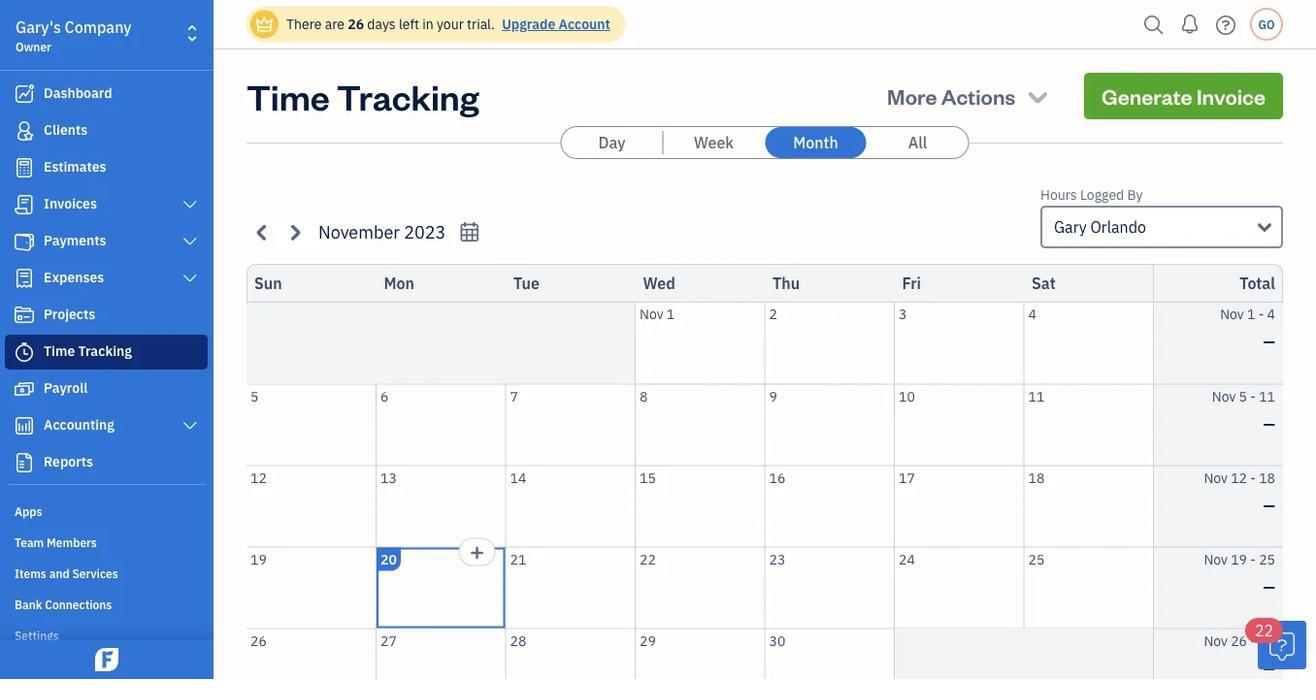 Task type: vqa. For each thing, say whether or not it's contained in the screenshot.
fifth "—" from the right
no



Task type: describe. For each thing, give the bounding box(es) containing it.
company
[[65, 17, 132, 37]]

services
[[72, 566, 118, 581]]

days
[[367, 15, 396, 33]]

10
[[899, 387, 915, 405]]

20
[[380, 550, 397, 568]]

and
[[49, 566, 70, 581]]

15
[[640, 469, 656, 487]]

12 inside 12 button
[[250, 469, 267, 487]]

26 inside button
[[250, 632, 267, 650]]

5 inside button
[[250, 387, 259, 405]]

18 inside button
[[1028, 469, 1045, 487]]

2023
[[404, 221, 446, 243]]

15 button
[[636, 466, 764, 547]]

total
[[1240, 273, 1275, 294]]

nov for nov 26 - 30 —
[[1204, 632, 1228, 650]]

26 inside the nov 26 - 30 —
[[1231, 632, 1247, 650]]

week link
[[663, 127, 764, 158]]

invoices link
[[5, 187, 208, 222]]

chevron large down image for expenses
[[181, 271, 199, 286]]

nov for nov 5 - 11 —
[[1212, 387, 1236, 405]]

day link
[[562, 127, 662, 158]]

7 button
[[506, 385, 635, 465]]

clients
[[44, 121, 88, 139]]

4 inside 4 "button"
[[1028, 305, 1037, 323]]

7
[[510, 387, 518, 405]]

25 inside nov 19 - 25 —
[[1259, 550, 1275, 568]]

bank connections
[[15, 597, 112, 612]]

- for nov 5 - 11 —
[[1250, 387, 1256, 405]]

november 2023
[[318, 221, 446, 243]]

27 button
[[377, 629, 505, 679]]

main element
[[0, 0, 262, 679]]

go to help image
[[1210, 10, 1241, 39]]

gary
[[1054, 217, 1087, 237]]

dashboard link
[[5, 77, 208, 112]]

chevron large down image for accounting
[[181, 418, 199, 434]]

14 button
[[506, 466, 635, 547]]

2
[[769, 305, 777, 323]]

22 inside button
[[640, 550, 656, 568]]

expenses
[[44, 268, 104, 286]]

time tracking inside main element
[[44, 342, 132, 360]]

fri
[[902, 273, 921, 294]]

sun
[[254, 273, 282, 294]]

nov for nov 1
[[640, 305, 663, 323]]

sat
[[1032, 273, 1056, 294]]

11 inside nov 5 - 11 —
[[1259, 387, 1275, 405]]

dashboard image
[[13, 84, 36, 104]]

wed
[[643, 273, 675, 294]]

1 horizontal spatial 26
[[348, 15, 364, 33]]

items and services
[[15, 566, 118, 581]]

estimate image
[[13, 158, 36, 178]]

payments link
[[5, 224, 208, 259]]

logged
[[1080, 186, 1124, 204]]

projects
[[44, 305, 95, 323]]

expenses link
[[5, 261, 208, 296]]

account
[[559, 15, 610, 33]]

gary orlando button
[[1041, 206, 1283, 248]]

generate invoice button
[[1084, 73, 1283, 119]]

estimates link
[[5, 150, 208, 185]]

thu
[[773, 273, 800, 294]]

29
[[640, 632, 656, 650]]

2 button
[[765, 303, 894, 384]]

bank
[[15, 597, 42, 612]]

all
[[908, 132, 927, 153]]

hours logged by
[[1041, 186, 1143, 204]]

gary's
[[16, 17, 61, 37]]

by
[[1127, 186, 1143, 204]]

projects link
[[5, 298, 208, 333]]

client image
[[13, 121, 36, 141]]

week
[[694, 132, 734, 153]]

more
[[887, 82, 937, 110]]

apps link
[[5, 496, 208, 525]]

there are 26 days left in your trial. upgrade account
[[286, 15, 610, 33]]

month link
[[765, 127, 866, 158]]

nov 12 - 18 —
[[1204, 469, 1275, 515]]

chevrondown image
[[1024, 83, 1051, 110]]

nov 5 - 11 —
[[1212, 387, 1275, 434]]

estimates
[[44, 158, 106, 176]]

chevron large down image for payments
[[181, 234, 199, 249]]

16 button
[[765, 466, 894, 547]]

6 button
[[377, 385, 505, 465]]

settings image
[[15, 627, 208, 643]]

5 inside nov 5 - 11 —
[[1239, 387, 1247, 405]]

add a time entry image
[[469, 541, 485, 564]]

crown image
[[254, 14, 275, 34]]

11 button
[[1025, 385, 1153, 465]]

are
[[325, 15, 345, 33]]

bank connections link
[[5, 589, 208, 618]]

9 button
[[765, 385, 894, 465]]

- for nov 26 - 30 —
[[1250, 632, 1256, 650]]

— for nov 12 - 18 —
[[1263, 495, 1275, 515]]

— for nov 5 - 11 —
[[1263, 413, 1275, 434]]

10 button
[[895, 385, 1024, 465]]

go
[[1258, 17, 1275, 32]]

8
[[640, 387, 648, 405]]

report image
[[13, 453, 36, 473]]

owner
[[16, 39, 51, 54]]

23
[[769, 550, 786, 568]]

project image
[[13, 306, 36, 325]]

28
[[510, 632, 526, 650]]

nov 19 - 25 —
[[1204, 550, 1275, 597]]

chart image
[[13, 416, 36, 436]]

- for nov 12 - 18 —
[[1250, 469, 1256, 487]]

— for nov 19 - 25 —
[[1263, 577, 1275, 597]]

26 button
[[247, 629, 376, 679]]

timer image
[[13, 343, 36, 362]]

0 vertical spatial time tracking
[[247, 73, 479, 119]]

21
[[510, 550, 526, 568]]



Task type: locate. For each thing, give the bounding box(es) containing it.
nov inside nov 1 - 4 —
[[1220, 305, 1244, 323]]

22 down nov 19 - 25 —
[[1255, 621, 1274, 641]]

1 12 from the left
[[250, 469, 267, 487]]

1 horizontal spatial time
[[247, 73, 330, 119]]

chevron large down image left previous month image
[[181, 234, 199, 249]]

11 inside button
[[1028, 387, 1045, 405]]

invoice image
[[13, 195, 36, 215]]

2 30 from the left
[[1259, 632, 1275, 650]]

2 18 from the left
[[1259, 469, 1275, 487]]

team members link
[[5, 527, 208, 556]]

nov down nov 12 - 18 —
[[1204, 550, 1228, 568]]

13 button
[[377, 466, 505, 547]]

4 — from the top
[[1263, 577, 1275, 597]]

1 vertical spatial 22
[[1255, 621, 1274, 641]]

0 horizontal spatial 5
[[250, 387, 259, 405]]

20 button
[[377, 548, 505, 628]]

25 inside button
[[1028, 550, 1045, 568]]

nov 1
[[640, 305, 675, 323]]

4 inside nov 1 - 4 —
[[1267, 305, 1275, 323]]

0 horizontal spatial 4
[[1028, 305, 1037, 323]]

0 horizontal spatial 1
[[667, 305, 675, 323]]

tracking down left
[[337, 73, 479, 119]]

19 inside button
[[250, 550, 267, 568]]

0 horizontal spatial 25
[[1028, 550, 1045, 568]]

payment image
[[13, 232, 36, 251]]

invoices
[[44, 195, 97, 213]]

2 5 from the left
[[1239, 387, 1247, 405]]

search image
[[1139, 10, 1170, 39]]

23 button
[[765, 548, 894, 628]]

1 vertical spatial tracking
[[78, 342, 132, 360]]

nov for nov 12 - 18 —
[[1204, 469, 1228, 487]]

time inside main element
[[44, 342, 75, 360]]

2 chevron large down image from the top
[[181, 418, 199, 434]]

gary orlando
[[1054, 217, 1146, 237]]

1 horizontal spatial 4
[[1267, 305, 1275, 323]]

30 down 23 'button'
[[769, 632, 786, 650]]

0 vertical spatial chevron large down image
[[181, 271, 199, 286]]

there
[[286, 15, 322, 33]]

30 down nov 19 - 25 —
[[1259, 632, 1275, 650]]

3
[[899, 305, 907, 323]]

freshbooks image
[[91, 648, 122, 672]]

1 horizontal spatial 11
[[1259, 387, 1275, 405]]

nov inside nov 12 - 18 —
[[1204, 469, 1228, 487]]

2 horizontal spatial 26
[[1231, 632, 1247, 650]]

- for nov 19 - 25 —
[[1250, 550, 1256, 568]]

more actions button
[[870, 73, 1069, 119]]

tracking down projects link on the top
[[78, 342, 132, 360]]

next month image
[[283, 221, 306, 243]]

0 horizontal spatial tracking
[[78, 342, 132, 360]]

2 4 from the left
[[1267, 305, 1275, 323]]

november
[[318, 221, 400, 243]]

0 horizontal spatial 26
[[250, 632, 267, 650]]

chevron large down image left sun
[[181, 271, 199, 286]]

1 30 from the left
[[769, 632, 786, 650]]

0 horizontal spatial 22
[[640, 550, 656, 568]]

25
[[1028, 550, 1045, 568], [1259, 550, 1275, 568]]

2 — from the top
[[1263, 413, 1275, 434]]

3 button
[[895, 303, 1024, 384]]

- down nov 1 - 4 —
[[1250, 387, 1256, 405]]

22 down 15 button
[[640, 550, 656, 568]]

6
[[380, 387, 389, 405]]

nov 26 - 30 —
[[1204, 632, 1275, 678]]

payroll
[[44, 379, 88, 397]]

— for nov 1 - 4 —
[[1263, 331, 1275, 352]]

mon
[[384, 273, 414, 294]]

upgrade account link
[[498, 15, 610, 33]]

0 vertical spatial tracking
[[337, 73, 479, 119]]

- down nov 12 - 18 —
[[1250, 550, 1256, 568]]

left
[[399, 15, 419, 33]]

0 horizontal spatial 19
[[250, 550, 267, 568]]

0 horizontal spatial time tracking
[[44, 342, 132, 360]]

orlando
[[1090, 217, 1146, 237]]

1 19 from the left
[[250, 550, 267, 568]]

18 down 11 button
[[1028, 469, 1045, 487]]

19 down nov 12 - 18 —
[[1231, 550, 1247, 568]]

1 vertical spatial chevron large down image
[[181, 234, 199, 249]]

nov down wed
[[640, 305, 663, 323]]

tue
[[513, 273, 540, 294]]

1 down total
[[1247, 305, 1255, 323]]

5 button
[[247, 385, 376, 465]]

1 horizontal spatial 25
[[1259, 550, 1275, 568]]

1 horizontal spatial time tracking
[[247, 73, 479, 119]]

upgrade
[[502, 15, 555, 33]]

26 right are
[[348, 15, 364, 33]]

0 horizontal spatial 12
[[250, 469, 267, 487]]

apps
[[15, 504, 42, 519]]

hours
[[1041, 186, 1077, 204]]

tracking
[[337, 73, 479, 119], [78, 342, 132, 360]]

chevron large down image inside accounting link
[[181, 418, 199, 434]]

nov down nov 1 - 4 —
[[1212, 387, 1236, 405]]

12 down nov 5 - 11 —
[[1231, 469, 1247, 487]]

choose a date image
[[458, 221, 481, 243]]

4
[[1028, 305, 1037, 323], [1267, 305, 1275, 323]]

reports
[[44, 453, 93, 471]]

1 for nov 1 - 4 —
[[1247, 305, 1255, 323]]

— inside nov 5 - 11 —
[[1263, 413, 1275, 434]]

27
[[380, 632, 397, 650]]

0 horizontal spatial 18
[[1028, 469, 1045, 487]]

chevron large down image down payroll link
[[181, 418, 199, 434]]

time tracking down days on the left of the page
[[247, 73, 479, 119]]

nov inside button
[[640, 305, 663, 323]]

gary's company owner
[[16, 17, 132, 54]]

- down total
[[1259, 305, 1264, 323]]

25 down nov 12 - 18 —
[[1259, 550, 1275, 568]]

4 down sat
[[1028, 305, 1037, 323]]

1 horizontal spatial 19
[[1231, 550, 1247, 568]]

1 18 from the left
[[1028, 469, 1045, 487]]

nov 1 button
[[636, 303, 764, 384]]

nov inside nov 19 - 25 —
[[1204, 550, 1228, 568]]

1 4 from the left
[[1028, 305, 1037, 323]]

1 horizontal spatial 18
[[1259, 469, 1275, 487]]

26 down 19 button
[[250, 632, 267, 650]]

go button
[[1250, 8, 1283, 41]]

all link
[[867, 127, 968, 158]]

1
[[667, 305, 675, 323], [1247, 305, 1255, 323]]

1 horizontal spatial tracking
[[337, 73, 479, 119]]

2 19 from the left
[[1231, 550, 1247, 568]]

18 down nov 5 - 11 —
[[1259, 469, 1275, 487]]

1 11 from the left
[[1028, 387, 1045, 405]]

payments
[[44, 231, 106, 249]]

1 vertical spatial time tracking
[[44, 342, 132, 360]]

2 11 from the left
[[1259, 387, 1275, 405]]

1 inside nov 1 - 4 —
[[1247, 305, 1255, 323]]

19 down 12 button
[[250, 550, 267, 568]]

11 down nov 1 - 4 —
[[1259, 387, 1275, 405]]

22 inside dropdown button
[[1255, 621, 1274, 641]]

— inside nov 12 - 18 —
[[1263, 495, 1275, 515]]

30 inside button
[[769, 632, 786, 650]]

26 left "resource center badge" image at the right of page
[[1231, 632, 1247, 650]]

0 horizontal spatial time
[[44, 342, 75, 360]]

— inside the nov 26 - 30 —
[[1263, 658, 1275, 678]]

5
[[250, 387, 259, 405], [1239, 387, 1247, 405]]

0 horizontal spatial 11
[[1028, 387, 1045, 405]]

1 chevron large down image from the top
[[181, 271, 199, 286]]

notifications image
[[1174, 5, 1206, 44]]

items and services link
[[5, 558, 208, 587]]

expense image
[[13, 269, 36, 288]]

previous month image
[[251, 221, 274, 243]]

5 — from the top
[[1263, 658, 1275, 678]]

21 button
[[506, 548, 635, 628]]

time tracking
[[247, 73, 479, 119], [44, 342, 132, 360]]

- for nov 1 - 4 —
[[1259, 305, 1264, 323]]

17 button
[[895, 466, 1024, 547]]

chevron large down image inside payments link
[[181, 234, 199, 249]]

chevron large down image
[[181, 271, 199, 286], [181, 418, 199, 434]]

- inside the nov 26 - 30 —
[[1250, 632, 1256, 650]]

2 1 from the left
[[1247, 305, 1255, 323]]

clients link
[[5, 114, 208, 149]]

nov for nov 1 - 4 —
[[1220, 305, 1244, 323]]

1 for nov 1
[[667, 305, 675, 323]]

12 down 5 button on the bottom of page
[[250, 469, 267, 487]]

2 12 from the left
[[1231, 469, 1247, 487]]

chevron large down image
[[181, 197, 199, 213], [181, 234, 199, 249]]

0 vertical spatial chevron large down image
[[181, 197, 199, 213]]

1 horizontal spatial 12
[[1231, 469, 1247, 487]]

1 — from the top
[[1263, 331, 1275, 352]]

1 5 from the left
[[250, 387, 259, 405]]

- inside nov 5 - 11 —
[[1250, 387, 1256, 405]]

18 inside nov 12 - 18 —
[[1259, 469, 1275, 487]]

reports link
[[5, 446, 208, 480]]

13
[[380, 469, 397, 487]]

month
[[793, 132, 838, 153]]

money image
[[13, 380, 36, 399]]

nov inside the nov 26 - 30 —
[[1204, 632, 1228, 650]]

chevron large down image down estimates link
[[181, 197, 199, 213]]

— inside nov 19 - 25 —
[[1263, 577, 1275, 597]]

- down nov 5 - 11 —
[[1250, 469, 1256, 487]]

1 horizontal spatial 1
[[1247, 305, 1255, 323]]

time down there on the top left of the page
[[247, 73, 330, 119]]

generate invoice
[[1102, 82, 1266, 110]]

team
[[15, 535, 44, 550]]

1 down wed
[[667, 305, 675, 323]]

1 25 from the left
[[1028, 550, 1045, 568]]

tracking inside main element
[[78, 342, 132, 360]]

0 horizontal spatial 30
[[769, 632, 786, 650]]

nov left 22 dropdown button
[[1204, 632, 1228, 650]]

time right the timer image
[[44, 342, 75, 360]]

1 vertical spatial time
[[44, 342, 75, 360]]

1 horizontal spatial 22
[[1255, 621, 1274, 641]]

chevron large down image for invoices
[[181, 197, 199, 213]]

29 button
[[636, 629, 764, 679]]

8 button
[[636, 385, 764, 465]]

3 — from the top
[[1263, 495, 1275, 515]]

1 1 from the left
[[667, 305, 675, 323]]

nov 1 - 4 —
[[1220, 305, 1275, 352]]

nov for nov 19 - 25 —
[[1204, 550, 1228, 568]]

12 inside nov 12 - 18 —
[[1231, 469, 1247, 487]]

— for nov 26 - 30 —
[[1263, 658, 1275, 678]]

time tracking down projects link on the top
[[44, 342, 132, 360]]

22 button
[[636, 548, 764, 628]]

- inside nov 12 - 18 —
[[1250, 469, 1256, 487]]

1 chevron large down image from the top
[[181, 197, 199, 213]]

dashboard
[[44, 84, 112, 102]]

1 vertical spatial chevron large down image
[[181, 418, 199, 434]]

nov down nov 5 - 11 —
[[1204, 469, 1228, 487]]

items
[[15, 566, 46, 581]]

2 25 from the left
[[1259, 550, 1275, 568]]

25 down 18 button
[[1028, 550, 1045, 568]]

25 button
[[1025, 548, 1153, 628]]

19 button
[[247, 548, 376, 628]]

2 chevron large down image from the top
[[181, 234, 199, 249]]

- inside nov 1 - 4 —
[[1259, 305, 1264, 323]]

nov down total
[[1220, 305, 1244, 323]]

1 horizontal spatial 5
[[1239, 387, 1247, 405]]

- inside nov 19 - 25 —
[[1250, 550, 1256, 568]]

4 down total
[[1267, 305, 1275, 323]]

22
[[640, 550, 656, 568], [1255, 621, 1274, 641]]

19 inside nov 19 - 25 —
[[1231, 550, 1247, 568]]

1 horizontal spatial 30
[[1259, 632, 1275, 650]]

30 inside the nov 26 - 30 —
[[1259, 632, 1275, 650]]

accounting link
[[5, 409, 208, 444]]

28 button
[[506, 629, 635, 679]]

17
[[899, 469, 915, 487]]

0 vertical spatial 22
[[640, 550, 656, 568]]

—
[[1263, 331, 1275, 352], [1263, 413, 1275, 434], [1263, 495, 1275, 515], [1263, 577, 1275, 597], [1263, 658, 1275, 678]]

time
[[247, 73, 330, 119], [44, 342, 75, 360]]

nov
[[640, 305, 663, 323], [1220, 305, 1244, 323], [1212, 387, 1236, 405], [1204, 469, 1228, 487], [1204, 550, 1228, 568], [1204, 632, 1228, 650]]

0 vertical spatial time
[[247, 73, 330, 119]]

accounting
[[44, 416, 114, 434]]

11 down 4 "button"
[[1028, 387, 1045, 405]]

members
[[47, 535, 97, 550]]

— inside nov 1 - 4 —
[[1263, 331, 1275, 352]]

26
[[348, 15, 364, 33], [250, 632, 267, 650], [1231, 632, 1247, 650]]

connections
[[45, 597, 112, 612]]

1 inside button
[[667, 305, 675, 323]]

- left "resource center badge" image at the right of page
[[1250, 632, 1256, 650]]

nov inside nov 5 - 11 —
[[1212, 387, 1236, 405]]

actions
[[941, 82, 1015, 110]]

18
[[1028, 469, 1045, 487], [1259, 469, 1275, 487]]

resource center badge image
[[1258, 621, 1306, 670]]

chevron large down image inside expenses link
[[181, 271, 199, 286]]



